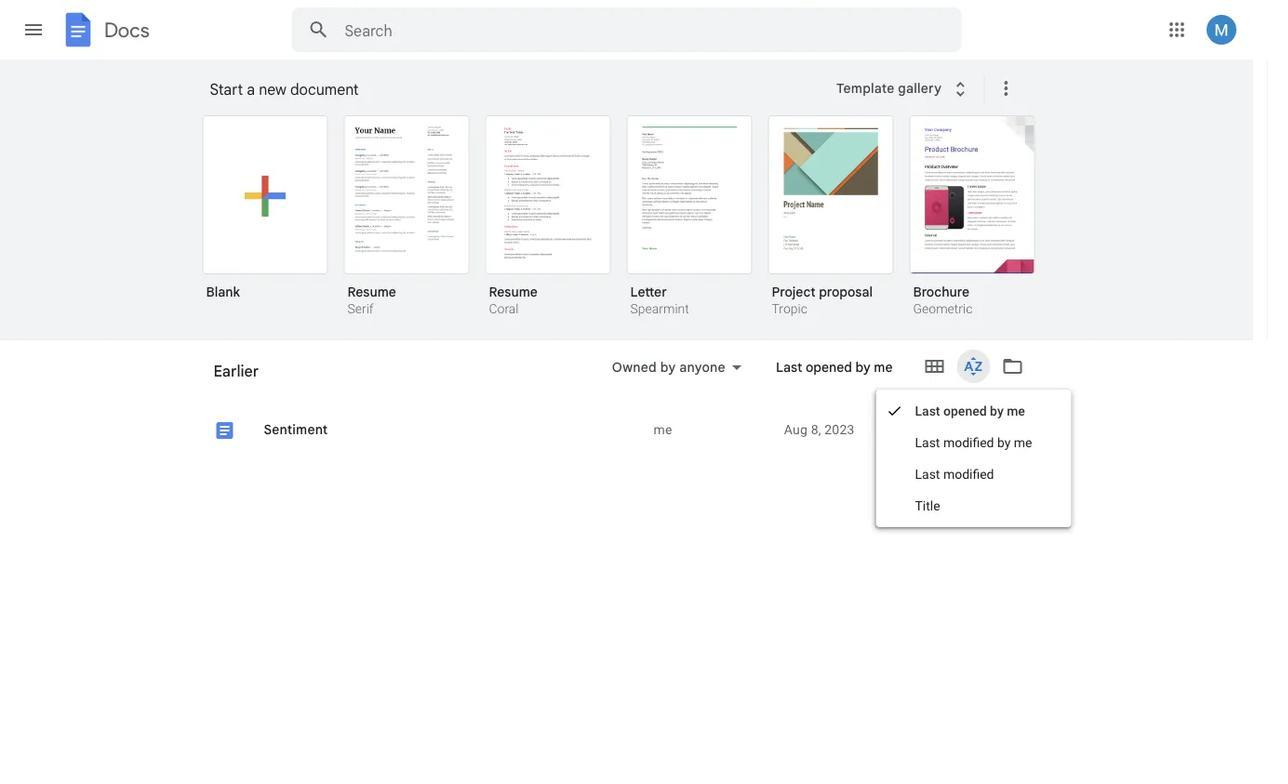 Task type: vqa. For each thing, say whether or not it's contained in the screenshot.
list
no



Task type: locate. For each thing, give the bounding box(es) containing it.
document
[[290, 80, 359, 99]]

geometric
[[913, 301, 973, 317]]

modified
[[943, 435, 994, 450], [943, 467, 994, 482]]

0 horizontal spatial resume
[[348, 284, 396, 300]]

opened inside menu
[[944, 403, 987, 419]]

1 resume option from the left
[[344, 115, 469, 319]]

1 earlier from the top
[[214, 362, 259, 381]]

earlier heading
[[199, 341, 572, 400]]

0 vertical spatial modified
[[943, 435, 994, 450]]

by
[[660, 359, 676, 375], [856, 359, 871, 375], [772, 370, 787, 387], [990, 403, 1004, 419], [997, 435, 1011, 450]]

menu
[[876, 390, 1071, 528]]

proposal
[[819, 284, 873, 300]]

owned by anyone button
[[600, 356, 754, 379]]

brochure
[[913, 284, 970, 300]]

2 modified from the top
[[943, 467, 994, 482]]

resume coral
[[489, 284, 538, 317]]

aug
[[784, 422, 808, 438]]

1 horizontal spatial resume
[[489, 284, 538, 300]]

opened up aug 8, 2023 in the right bottom of the page
[[806, 359, 852, 375]]

opened up owned by me element
[[723, 370, 769, 387]]

owned by me element
[[654, 421, 769, 440]]

1 horizontal spatial opened
[[806, 359, 852, 375]]

last opened by me
[[776, 359, 893, 375], [693, 370, 810, 387], [915, 403, 1025, 419]]

earlier inside heading
[[214, 362, 259, 381]]

blank
[[206, 284, 240, 300]]

docs
[[104, 18, 150, 42]]

spearmint
[[630, 301, 689, 317]]

modified up last modified
[[943, 435, 994, 450]]

2 resume from the left
[[489, 284, 538, 300]]

opened
[[806, 359, 852, 375], [723, 370, 769, 387], [944, 403, 987, 419]]

modified down last modified by me
[[943, 467, 994, 482]]

2 horizontal spatial opened
[[944, 403, 987, 419]]

resume
[[348, 284, 396, 300], [489, 284, 538, 300]]

start
[[210, 80, 243, 99]]

last opened by me inside menu
[[915, 403, 1025, 419]]

last
[[776, 359, 802, 375], [693, 370, 719, 387], [915, 403, 940, 419], [915, 435, 940, 450], [915, 467, 940, 482]]

menu containing last opened by me
[[876, 390, 1071, 528]]

None search field
[[292, 7, 962, 52]]

1 horizontal spatial resume option
[[485, 115, 611, 319]]

owned by anyone
[[612, 359, 726, 375]]

docs link
[[60, 11, 150, 52]]

2023
[[825, 422, 855, 438]]

letter
[[630, 284, 667, 300]]

resume option
[[344, 115, 469, 319], [485, 115, 611, 319]]

1 resume from the left
[[348, 284, 396, 300]]

last opened by me up last modified by me
[[915, 403, 1025, 419]]

resume up serif on the left of the page
[[348, 284, 396, 300]]

modified for last modified by me
[[943, 435, 994, 450]]

owned
[[612, 359, 657, 375]]

earlier
[[214, 362, 259, 381], [214, 369, 253, 386]]

last opened by me aug 8, 2023 element
[[784, 421, 969, 440]]

1 modified from the top
[[943, 435, 994, 450]]

0 horizontal spatial resume option
[[344, 115, 469, 319]]

resume up coral
[[489, 284, 538, 300]]

project proposal tropic
[[772, 284, 873, 317]]

sentiment
[[264, 422, 328, 438]]

serif
[[348, 301, 374, 317]]

me
[[874, 359, 893, 375], [791, 370, 810, 387], [1007, 403, 1025, 419], [654, 422, 672, 438], [1014, 435, 1032, 450]]

last modified by me
[[915, 435, 1032, 450]]

earlier for list box containing blank
[[214, 369, 253, 386]]

list box
[[202, 112, 1058, 341]]

2 earlier from the top
[[214, 369, 253, 386]]

me inside owned by me element
[[654, 422, 672, 438]]

1 vertical spatial modified
[[943, 467, 994, 482]]

Search bar text field
[[345, 21, 915, 40]]

opened up last modified by me
[[944, 403, 987, 419]]

template gallery button
[[824, 72, 984, 105]]

sentiment option
[[193, 408, 1036, 782]]

search image
[[300, 11, 337, 48]]

project proposal option
[[768, 115, 894, 319]]



Task type: describe. For each thing, give the bounding box(es) containing it.
a
[[247, 80, 255, 99]]

last up last opened by me aug 8, 2023 element
[[915, 403, 940, 419]]

brochure option
[[910, 115, 1035, 319]]

last up title
[[915, 467, 940, 482]]

letter option
[[627, 115, 752, 319]]

template gallery
[[836, 80, 942, 96]]

0 horizontal spatial opened
[[723, 370, 769, 387]]

letter spearmint
[[630, 284, 689, 317]]

last opened by me up owned by me element
[[693, 370, 810, 387]]

last up last modified
[[915, 435, 940, 450]]

by inside dropdown button
[[660, 359, 676, 375]]

blank option
[[202, 115, 328, 314]]

aug 8, 2023
[[784, 422, 855, 438]]

more actions. image
[[991, 77, 1017, 100]]

resume for resume serif
[[348, 284, 396, 300]]

last up owned by me element
[[693, 370, 719, 387]]

resume for resume coral
[[489, 284, 538, 300]]

template
[[836, 80, 895, 96]]

tropic
[[772, 301, 808, 317]]

last modified
[[915, 467, 994, 482]]

modified for last modified
[[943, 467, 994, 482]]

list box containing blank
[[202, 112, 1058, 341]]

project
[[772, 284, 816, 300]]

title
[[915, 498, 940, 514]]

main menu image
[[22, 19, 45, 41]]

resume serif
[[348, 284, 396, 317]]

2 resume option from the left
[[485, 115, 611, 319]]

8,
[[811, 422, 821, 438]]

anyone
[[680, 359, 726, 375]]

new
[[259, 80, 287, 99]]

gallery
[[898, 80, 942, 96]]

coral
[[489, 301, 519, 317]]

start a new document
[[210, 80, 359, 99]]

last down tropic
[[776, 359, 802, 375]]

last opened by me up 2023
[[776, 359, 893, 375]]

start a new document heading
[[210, 60, 824, 119]]

earlier for second resume option from the right
[[214, 362, 259, 381]]

brochure geometric
[[913, 284, 973, 317]]



